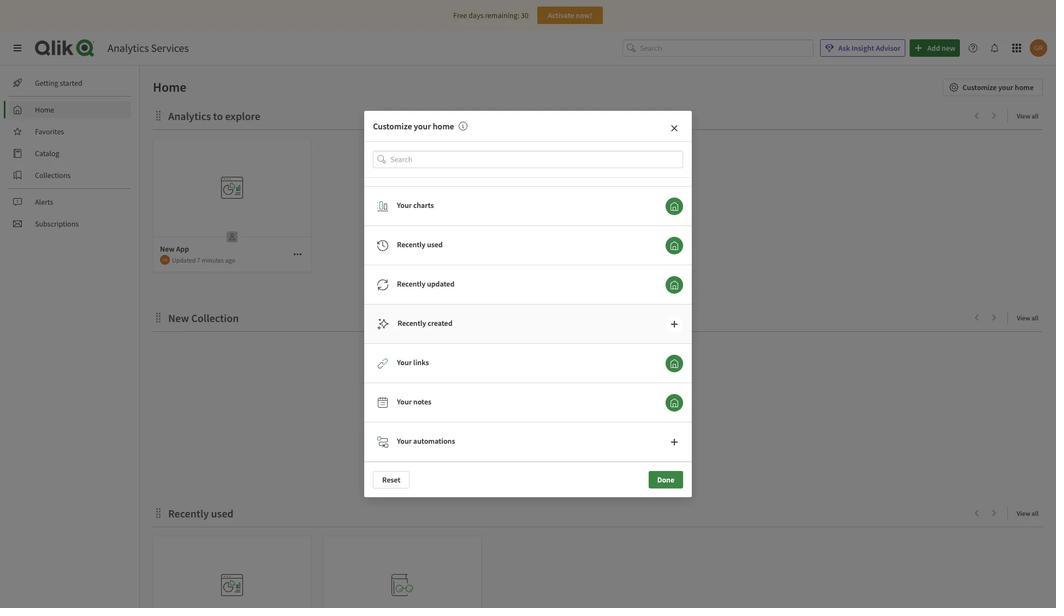 Task type: locate. For each thing, give the bounding box(es) containing it.
0 vertical spatial home
[[1015, 82, 1034, 92]]

1 horizontal spatial recently used
[[397, 240, 443, 249]]

the down by
[[662, 473, 672, 483]]

1 vertical spatial content
[[544, 484, 569, 494]]

you up add
[[559, 441, 571, 450]]

to down way
[[570, 484, 577, 494]]

items
[[525, 441, 543, 450]]

2 view from the top
[[1017, 314, 1030, 322]]

0 horizontal spatial your
[[414, 121, 431, 132]]

0 horizontal spatial home
[[433, 121, 454, 132]]

3 all from the top
[[1032, 509, 1039, 518]]

recently updated
[[397, 279, 454, 289]]

0 vertical spatial customize your home
[[963, 82, 1034, 92]]

collection up personally
[[606, 463, 637, 472]]

your for your charts
[[397, 200, 412, 210]]

analytics inside home 'main content'
[[168, 109, 211, 123]]

the right on
[[573, 463, 583, 472]]

1 vertical spatial all
[[1032, 314, 1039, 322]]

customize inside button
[[963, 82, 997, 92]]

1 vertical spatial this
[[609, 452, 621, 461]]

personally
[[591, 473, 625, 483]]

getting started link
[[9, 74, 131, 92]]

ask
[[838, 43, 850, 53]]

home inside button
[[1015, 82, 1034, 92]]

0 horizontal spatial content
[[544, 484, 569, 494]]

1 horizontal spatial the
[[662, 473, 672, 483]]

content
[[575, 452, 600, 461], [544, 484, 569, 494]]

1 view all link from the top
[[1017, 109, 1043, 122]]

home down services at the left top
[[153, 79, 186, 96]]

1 your from the top
[[397, 200, 412, 210]]

0 vertical spatial your
[[998, 82, 1013, 92]]

getting started
[[35, 78, 82, 88]]

remaining:
[[485, 10, 519, 20]]

2 your from the top
[[397, 357, 412, 367]]

new collection
[[168, 311, 239, 325]]

0 horizontal spatial customize your home
[[373, 121, 454, 132]]

home up favorites at the top left
[[35, 105, 54, 115]]

this up personally
[[609, 452, 621, 461]]

0 vertical spatial this
[[596, 441, 607, 450]]

move collection image for analytics
[[153, 110, 164, 121]]

0 vertical spatial you
[[559, 441, 571, 450]]

advisor
[[876, 43, 901, 53]]

ask insight advisor
[[838, 43, 901, 53]]

your
[[998, 82, 1013, 92], [414, 121, 431, 132]]

1 horizontal spatial used
[[427, 240, 443, 249]]

0 horizontal spatial to
[[213, 109, 223, 123]]

1 horizontal spatial this
[[609, 452, 621, 461]]

0 horizontal spatial customize
[[373, 121, 412, 132]]

0 vertical spatial to
[[213, 109, 223, 123]]

collection down clicking
[[524, 473, 556, 483]]

0 vertical spatial search text field
[[640, 39, 814, 57]]

Your links button
[[666, 355, 683, 372]]

analytics for analytics services
[[108, 41, 149, 55]]

Your charts button
[[666, 198, 683, 215]]

0 vertical spatial home
[[153, 79, 186, 96]]

1 vertical spatial view all link
[[1017, 311, 1043, 324]]

view for recently used
[[1017, 509, 1030, 518]]

recently used
[[397, 240, 443, 249], [168, 507, 233, 520]]

add
[[561, 452, 573, 461]]

charts
[[413, 200, 434, 210]]

new left collection
[[168, 311, 189, 325]]

save
[[572, 441, 586, 450]]

to up item's
[[601, 452, 608, 461]]

show
[[655, 441, 672, 450]]

3 view all from the top
[[1017, 509, 1039, 518]]

0 vertical spatial all
[[1032, 112, 1039, 120]]

activate
[[548, 10, 574, 20]]

this right in
[[596, 441, 607, 450]]

new
[[160, 244, 175, 254], [168, 311, 189, 325]]

alerts
[[35, 197, 53, 207]]

0 vertical spatial content
[[575, 452, 600, 461]]

1 horizontal spatial customize your home
[[963, 82, 1034, 92]]

used
[[427, 240, 443, 249], [211, 507, 233, 520]]

organizing
[[626, 473, 660, 483]]

view all for analytics to explore
[[1017, 112, 1039, 120]]

to left explore
[[213, 109, 223, 123]]

Search text field
[[640, 39, 814, 57], [390, 151, 683, 168]]

days
[[469, 10, 483, 20]]

new up greg robinson icon
[[160, 244, 175, 254]]

1 vertical spatial view
[[1017, 314, 1030, 322]]

your automations
[[397, 436, 455, 446]]

analytics
[[108, 41, 149, 55], [168, 109, 211, 123]]

2 view all link from the top
[[1017, 311, 1043, 324]]

new collection link
[[168, 311, 243, 325]]

your
[[397, 200, 412, 210], [397, 357, 412, 367], [397, 397, 412, 407], [397, 436, 412, 446]]

1 vertical spatial you
[[599, 484, 611, 494]]

1 vertical spatial the
[[662, 473, 672, 483]]

home
[[153, 79, 186, 96], [35, 105, 54, 115]]

app
[[176, 244, 189, 254]]

is
[[557, 473, 562, 483]]

content down the is
[[544, 484, 569, 494]]

customize inside dialog
[[373, 121, 412, 132]]

analytics services
[[108, 41, 189, 55]]

1 view from the top
[[1017, 112, 1030, 120]]

view all for new collection
[[1017, 314, 1039, 322]]

used inside home 'main content'
[[211, 507, 233, 520]]

30
[[521, 10, 529, 20]]

customize
[[963, 82, 997, 92], [373, 121, 412, 132]]

the
[[573, 463, 583, 472], [662, 473, 672, 483]]

0 vertical spatial recently used
[[397, 240, 443, 249]]

services
[[151, 41, 189, 55]]

you down personally
[[599, 484, 611, 494]]

1 vertical spatial analytics
[[168, 109, 211, 123]]

0 vertical spatial view all link
[[1017, 109, 1043, 122]]

to
[[213, 109, 223, 123], [601, 452, 608, 461], [570, 484, 577, 494]]

1 vertical spatial move collection image
[[153, 312, 164, 323]]

2 all from the top
[[1032, 314, 1039, 322]]

1 vertical spatial new
[[168, 311, 189, 325]]

3 your from the top
[[397, 397, 412, 407]]

content down in
[[575, 452, 600, 461]]

your for your notes
[[397, 397, 412, 407]]

automations
[[413, 436, 455, 446]]

done button
[[649, 471, 683, 489]]

free days remaining: 30
[[453, 10, 529, 20]]

all for analytics to explore
[[1032, 112, 1039, 120]]

0 vertical spatial new
[[160, 244, 175, 254]]

1 view all from the top
[[1017, 112, 1039, 120]]

2 vertical spatial all
[[1032, 509, 1039, 518]]

this
[[596, 441, 607, 450], [609, 452, 621, 461]]

1 vertical spatial home
[[433, 121, 454, 132]]

your left notes
[[397, 397, 412, 407]]

1 horizontal spatial to
[[570, 484, 577, 494]]

1 vertical spatial customize
[[373, 121, 412, 132]]

a
[[564, 473, 568, 483]]

your left automations
[[397, 436, 412, 446]]

0 horizontal spatial used
[[211, 507, 233, 520]]

Your automations button
[[666, 434, 683, 451]]

home main content
[[135, 66, 1056, 608]]

have
[[613, 484, 628, 494]]

0 vertical spatial move collection image
[[153, 110, 164, 121]]

of
[[584, 473, 590, 483]]

your for your links
[[397, 357, 412, 367]]

0 vertical spatial view
[[1017, 112, 1030, 120]]

your for your automations
[[397, 436, 412, 446]]

3 view from the top
[[1017, 509, 1030, 518]]

2 view all from the top
[[1017, 314, 1039, 322]]

0 horizontal spatial analytics
[[108, 41, 149, 55]]

done
[[657, 475, 674, 485]]

all
[[1032, 112, 1039, 120], [1032, 314, 1039, 322], [1032, 509, 1039, 518]]

analytics left services at the left top
[[108, 41, 149, 55]]

0 horizontal spatial recently used
[[168, 507, 233, 520]]

1 vertical spatial recently used
[[168, 507, 233, 520]]

1 vertical spatial customize your home
[[373, 121, 454, 132]]

started
[[60, 78, 82, 88]]

collection
[[191, 311, 239, 325]]

1 horizontal spatial customize
[[963, 82, 997, 92]]

1 horizontal spatial you
[[599, 484, 611, 494]]

0 vertical spatial used
[[427, 240, 443, 249]]

analytics for analytics to explore
[[168, 109, 211, 123]]

explore
[[225, 109, 260, 123]]

view all link
[[1017, 109, 1043, 122], [1017, 311, 1043, 324], [1017, 506, 1043, 520]]

view
[[1017, 112, 1030, 120], [1017, 314, 1030, 322], [1017, 509, 1030, 518]]

2 vertical spatial move collection image
[[153, 508, 164, 518]]

move collection image
[[153, 110, 164, 121], [153, 312, 164, 323], [153, 508, 164, 518]]

1 vertical spatial used
[[211, 507, 233, 520]]

0 vertical spatial view all
[[1017, 112, 1039, 120]]

your left links
[[397, 357, 412, 367]]

1 vertical spatial view all
[[1017, 314, 1039, 322]]

customize your home inside dialog
[[373, 121, 454, 132]]

3 view all link from the top
[[1017, 506, 1043, 520]]

1 vertical spatial search text field
[[390, 151, 683, 168]]

home link
[[9, 101, 131, 118]]

home
[[1015, 82, 1034, 92], [433, 121, 454, 132]]

1 horizontal spatial home
[[153, 79, 186, 96]]

0 horizontal spatial the
[[573, 463, 583, 472]]

2 vertical spatial view all link
[[1017, 506, 1043, 520]]

1 vertical spatial home
[[35, 105, 54, 115]]

4 your from the top
[[397, 436, 412, 446]]

collections link
[[9, 167, 131, 184]]

analytics left explore
[[168, 109, 211, 123]]

your inside dialog
[[414, 121, 431, 132]]

customize your home button
[[942, 79, 1043, 96]]

1 vertical spatial your
[[414, 121, 431, 132]]

0 vertical spatial customize
[[963, 82, 997, 92]]

2 vertical spatial to
[[570, 484, 577, 494]]

0 vertical spatial the
[[573, 463, 583, 472]]

Your notes button
[[666, 394, 683, 412]]

collection
[[609, 441, 640, 450], [623, 452, 654, 461], [606, 463, 637, 472], [524, 473, 556, 483]]

1 horizontal spatial home
[[1015, 82, 1034, 92]]

2 vertical spatial view all
[[1017, 509, 1039, 518]]

1 all from the top
[[1032, 112, 1039, 120]]

1 horizontal spatial your
[[998, 82, 1013, 92]]

notes
[[413, 397, 431, 407]]

Recently used button
[[666, 237, 683, 255]]

move collection image for new
[[153, 312, 164, 323]]

0 vertical spatial analytics
[[108, 41, 149, 55]]

2 horizontal spatial to
[[601, 452, 608, 461]]

view all link for new collection
[[1017, 311, 1043, 324]]

view all for recently used
[[1017, 509, 1039, 518]]

you
[[559, 441, 571, 450], [599, 484, 611, 494]]

getting
[[35, 78, 58, 88]]

recently
[[397, 240, 425, 249], [397, 279, 425, 289], [398, 318, 426, 328], [168, 507, 209, 520]]

2 vertical spatial view
[[1017, 509, 1030, 518]]

your left charts
[[397, 200, 412, 210]]

view all
[[1017, 112, 1039, 120], [1017, 314, 1039, 322], [1017, 509, 1039, 518]]

1 horizontal spatial analytics
[[168, 109, 211, 123]]

0 horizontal spatial home
[[35, 105, 54, 115]]

favorites
[[35, 127, 64, 137]]



Task type: describe. For each thing, give the bounding box(es) containing it.
recently used inside home 'main content'
[[168, 507, 233, 520]]

your charts
[[397, 200, 434, 210]]

navigation pane element
[[0, 70, 139, 237]]

new for new app
[[160, 244, 175, 254]]

items that you save in this collection will show up here. add content to this collection by clicking on the item's collection icon. a collection is a way of personally organizing the content to which you have access.
[[524, 441, 672, 494]]

reset
[[382, 475, 400, 485]]

customize your home inside button
[[963, 82, 1034, 92]]

created
[[428, 318, 452, 328]]

view all link for recently used
[[1017, 506, 1043, 520]]

clicking
[[537, 463, 561, 472]]

item's
[[585, 463, 604, 472]]

will
[[642, 441, 653, 450]]

in
[[588, 441, 594, 450]]

that
[[544, 441, 557, 450]]

ask insight advisor button
[[820, 39, 905, 57]]

by
[[656, 452, 663, 461]]

0 horizontal spatial you
[[559, 441, 571, 450]]

free
[[453, 10, 467, 20]]

your links
[[397, 357, 429, 367]]

Recently updated button
[[666, 276, 683, 294]]

recently used link
[[168, 507, 238, 520]]

analytics services element
[[108, 41, 189, 55]]

searchbar element
[[623, 39, 814, 57]]

updated
[[427, 279, 454, 289]]

minutes
[[202, 256, 224, 264]]

insight
[[852, 43, 874, 53]]

1 vertical spatial to
[[601, 452, 608, 461]]

now!
[[576, 10, 592, 20]]

favorites link
[[9, 123, 131, 140]]

greg robinson element
[[160, 255, 170, 265]]

new for new collection
[[168, 311, 189, 325]]

view for analytics to explore
[[1017, 112, 1030, 120]]

subscriptions
[[35, 219, 79, 229]]

greg robinson image
[[160, 255, 170, 265]]

0 horizontal spatial this
[[596, 441, 607, 450]]

collections
[[35, 170, 71, 180]]

your notes
[[397, 397, 431, 407]]

catalog link
[[9, 145, 131, 162]]

customize your home dialog
[[364, 0, 692, 498]]

used inside customize your home dialog
[[427, 240, 443, 249]]

here.
[[543, 452, 559, 461]]

all for recently used
[[1032, 509, 1039, 518]]

activate now! link
[[537, 7, 603, 24]]

reset button
[[373, 471, 410, 489]]

your inside button
[[998, 82, 1013, 92]]

all for new collection
[[1032, 314, 1039, 322]]

analytics to explore
[[168, 109, 260, 123]]

ago
[[225, 256, 235, 264]]

Recently created button
[[666, 316, 683, 333]]

close image
[[670, 124, 679, 133]]

recently inside home 'main content'
[[168, 507, 209, 520]]

links
[[413, 357, 429, 367]]

way
[[569, 473, 582, 483]]

recently created
[[398, 318, 452, 328]]

updated
[[172, 256, 196, 264]]

move collection image for recently
[[153, 508, 164, 518]]

home inside home 'main content'
[[153, 79, 186, 96]]

1 horizontal spatial content
[[575, 452, 600, 461]]

up
[[533, 452, 541, 461]]

view all link for analytics to explore
[[1017, 109, 1043, 122]]

collection left will
[[609, 441, 640, 450]]

activate now!
[[548, 10, 592, 20]]

search text field inside customize your home dialog
[[390, 151, 683, 168]]

collection up the icon. at the bottom right
[[623, 452, 654, 461]]

new app
[[160, 244, 189, 254]]

catalog
[[35, 149, 59, 158]]

on
[[563, 463, 571, 472]]

updated 7 minutes ago
[[172, 256, 235, 264]]

recently used inside customize your home dialog
[[397, 240, 443, 249]]

personal element
[[223, 228, 241, 246]]

alerts link
[[9, 193, 131, 211]]

view for new collection
[[1017, 314, 1030, 322]]

analytics to explore link
[[168, 109, 265, 123]]

access.
[[630, 484, 652, 494]]

home inside dialog
[[433, 121, 454, 132]]

close sidebar menu image
[[13, 44, 22, 52]]

home inside home link
[[35, 105, 54, 115]]

subscriptions link
[[9, 215, 131, 233]]

a
[[655, 463, 660, 472]]

7
[[197, 256, 200, 264]]

icon.
[[639, 463, 654, 472]]

which
[[579, 484, 598, 494]]



Task type: vqa. For each thing, say whether or not it's contained in the screenshot.
which
yes



